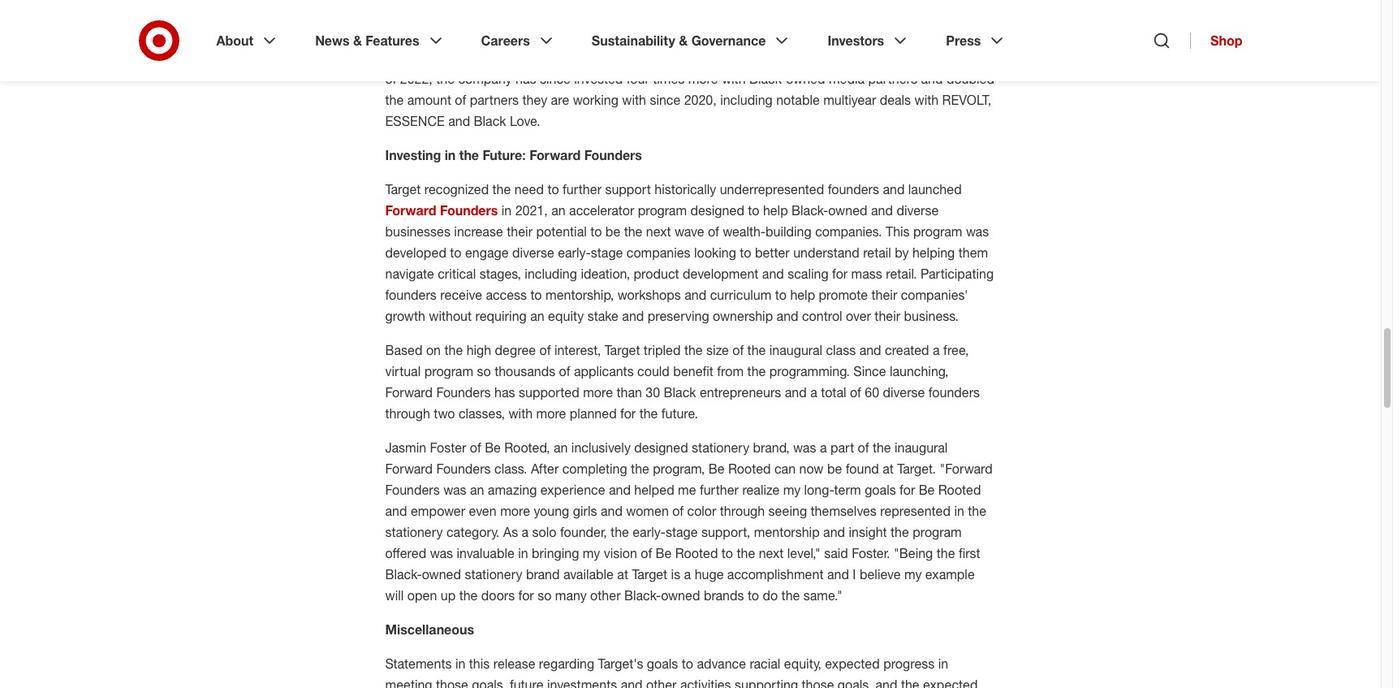 Task type: describe. For each thing, give the bounding box(es) containing it.
and down progress
[[876, 677, 898, 688]]

with right the budget
[[784, 50, 808, 66]]

1 vertical spatial partners
[[470, 92, 519, 108]]

and up this
[[872, 202, 894, 219]]

solo
[[533, 524, 557, 540]]

through inside based on the high degree of interest, target tripled the size of the inaugural class and created a free, virtual program so thousands of applicants could benefit from the programming. since launching, forward founders has supported more than 30 black entrepreneurs and a total of 60 diverse founders through two classes, with more planned for the future.
[[385, 405, 430, 422]]

in up recognized
[[445, 147, 456, 163]]

miscellaneous
[[385, 621, 475, 638]]

0 horizontal spatial rooted
[[676, 545, 718, 561]]

press
[[947, 32, 982, 49]]

completing
[[563, 461, 628, 477]]

and up preserving
[[685, 287, 707, 303]]

pledging
[[493, 50, 543, 66]]

about link
[[205, 19, 291, 62]]

release
[[494, 656, 536, 672]]

the right from
[[748, 363, 766, 379]]

1 vertical spatial diverse
[[513, 244, 555, 261]]

inaugural for programming.
[[770, 342, 823, 358]]

empower
[[411, 503, 466, 519]]

and down completing
[[609, 482, 631, 498]]

was up 'now'
[[794, 439, 817, 456]]

features
[[366, 32, 420, 49]]

the up helped
[[631, 461, 650, 477]]

news & features
[[315, 32, 420, 49]]

other
[[647, 677, 677, 688]]

black- inside the of be rooted, an inclusively designed stationery brand, was a part of the inaugural forward founders class. after completing the program, be rooted can now be found at target. "forward founders was an amazing experience and helped me further realize my long-term goals for be rooted and empower even more young girls and women of color through seeing themselves represented in the stationery category. as a solo founder, the early-stage support, mentorship and insight the program offered was invaluable in bringing my vision of be rooted to the next level," said foster. "being the first black-owned stationery brand available at target is a huge accomplishment and i believe my example will open up the doors for so many other black-owned brands to do the same."
[[385, 566, 422, 582]]

and left empower
[[385, 503, 407, 519]]

free,
[[944, 342, 970, 358]]

in down "forward
[[955, 503, 965, 519]]

and up since
[[860, 342, 882, 358]]

black- down the budget
[[750, 71, 786, 87]]

owned down 'investors'
[[848, 50, 887, 66]]

further inside target recognized the need to further support historically underrepresented founders and launched forward founders
[[563, 181, 602, 197]]

of down interest,
[[559, 363, 571, 379]]

bringing
[[532, 545, 579, 561]]

to right access
[[531, 287, 542, 303]]

an up "potential"
[[552, 202, 566, 219]]

in inside the in 2021, an accelerator program designed to help black-owned and diverse businesses increase their potential to be the next wave of wealth-building companies. this program was developed to engage diverse early-stage companies looking to better understand retail by helping them navigate critical stages, including ideation, product development and scaling for mass retail. participating founders receive access to mentorship, workshops and curriculum to help promote their companies' growth without requiring an equity stake and preserving ownership and control over their business.
[[502, 202, 512, 219]]

be inside the in 2021, an accelerator program designed to help black-owned and diverse businesses increase their potential to be the next wave of wealth-building companies. this program was developed to engage diverse early-stage companies looking to better understand retail by helping them navigate critical stages, including ideation, product development and scaling for mass retail. participating founders receive access to mentorship, workshops and curriculum to help promote their companies' growth without requiring an equity stake and preserving ownership and control over their business.
[[606, 223, 621, 240]]

1 vertical spatial my
[[583, 545, 600, 561]]

the left future: at the top of page
[[460, 147, 479, 163]]

to right "curriculum"
[[776, 287, 787, 303]]

founders inside target recognized the need to further support historically underrepresented founders and launched forward founders
[[828, 181, 880, 197]]

of inside the in 2021, an accelerator program designed to help black-owned and diverse businesses increase their potential to be the next wave of wealth-building companies. this program was developed to engage diverse early-stage companies looking to better understand retail by helping them navigate critical stages, including ideation, product development and scaling for mass retail. participating founders receive access to mentorship, workshops and curriculum to help promote their companies' growth without requiring an equity stake and preserving ownership and control over their business.
[[708, 223, 720, 240]]

owned down is at left
[[661, 587, 701, 604]]

and left doubled
[[922, 71, 943, 87]]

forward inside target recognized the need to further support historically underrepresented founders and launched forward founders
[[385, 202, 437, 219]]

founders inside the in 2021, an accelerator program designed to help black-owned and diverse businesses increase their potential to be the next wave of wealth-building companies. this program was developed to engage diverse early-stage companies looking to better understand retail by helping them navigate critical stages, including ideation, product development and scaling for mass retail. participating founders receive access to mentorship, workshops and curriculum to help promote their companies' growth without requiring an equity stake and preserving ownership and control over their business.
[[385, 287, 437, 303]]

other black-
[[591, 587, 661, 604]]

and down programming.
[[785, 384, 807, 400]]

part
[[831, 439, 855, 456]]

shop link
[[1191, 32, 1243, 49]]

over
[[847, 308, 872, 324]]

founders down the foster
[[437, 461, 491, 477]]

spend
[[562, 50, 599, 66]]

2022,
[[400, 71, 433, 87]]

including inside the in 2021, an accelerator program designed to help black-owned and diverse businesses increase their potential to be the next wave of wealth-building companies. this program was developed to engage diverse early-stage companies looking to better understand retail by helping them navigate critical stages, including ideation, product development and scaling for mass retail. participating founders receive access to mentorship, workshops and curriculum to help promote their companies' growth without requiring an equity stake and preserving ownership and control over their business.
[[525, 266, 578, 282]]

forward inside based on the high degree of interest, target tripled the size of the inaugural class and created a free, virtual program so thousands of applicants could benefit from the programming. since launching, forward founders has supported more than 30 black entrepreneurs and a total of 60 diverse founders through two classes, with more planned for the future.
[[385, 384, 433, 400]]

founders up empower
[[385, 482, 440, 498]]

founders inside based on the high degree of interest, target tripled the size of the inaugural class and created a free, virtual program so thousands of applicants could benefit from the programming. since launching, forward founders has supported more than 30 black entrepreneurs and a total of 60 diverse founders through two classes, with more planned for the future.
[[929, 384, 981, 400]]

statements
[[385, 656, 452, 672]]

future:
[[483, 147, 526, 163]]

the right do
[[782, 587, 800, 604]]

0 vertical spatial my
[[784, 482, 801, 498]]

access
[[486, 287, 527, 303]]

statements in this release regarding target's goals to advance racial equity, expected progress in meeting those goals, future investments and other activities supporting those goals, and the expecte
[[385, 656, 983, 688]]

to inside target recognized the need to further support historically underrepresented founders and launched forward founders
[[548, 181, 559, 197]]

annual
[[657, 50, 696, 66]]

1 horizontal spatial rooted
[[729, 461, 771, 477]]

a left total
[[811, 384, 818, 400]]

interest,
[[555, 342, 601, 358]]

an up after
[[554, 439, 568, 456]]

racial
[[750, 656, 781, 672]]

0 horizontal spatial stationery
[[385, 524, 443, 540]]

1 horizontal spatial stationery
[[465, 566, 523, 582]]

& for sustainability
[[679, 32, 688, 49]]

looking
[[695, 244, 737, 261]]

and left i
[[828, 566, 850, 582]]

2 horizontal spatial my
[[905, 566, 922, 582]]

with right deals at the right
[[915, 92, 939, 108]]

business.
[[905, 308, 959, 324]]

the right the on
[[445, 342, 463, 358]]

black inside additionally, since pledging to spend 5% of its annual media budget with black-owned media by the end of 2022, the company has since invested four times more with black-owned media partners and doubled the amount of partners they are working with since 2020, including notable multiyear deals with revolt, essence and black love.
[[474, 113, 506, 129]]

additionally,
[[385, 50, 455, 66]]

seeing
[[769, 503, 808, 519]]

program inside the of be rooted, an inclusively designed stationery brand, was a part of the inaugural forward founders class. after completing the program, be rooted can now be found at target. "forward founders was an amazing experience and helped me further realize my long-term goals for be rooted and empower even more young girls and women of color through seeing themselves represented in the stationery category. as a solo founder, the early-stage support, mentorship and insight the program offered was invaluable in bringing my vision of be rooted to the next level," said foster. "being the first black-owned stationery brand available at target is a huge accomplishment and i believe my example will open up the doors for so many other black-owned brands to do the same."
[[913, 524, 962, 540]]

0 horizontal spatial at
[[618, 566, 629, 582]]

the inside statements in this release regarding target's goals to advance racial equity, expected progress in meeting those goals, future investments and other activities supporting those goals, and the expecte
[[902, 677, 920, 688]]

the up found
[[873, 439, 892, 456]]

the right up
[[459, 587, 478, 604]]

on
[[426, 342, 441, 358]]

"forward
[[940, 461, 993, 477]]

so inside based on the high degree of interest, target tripled the size of the inaugural class and created a free, virtual program so thousands of applicants could benefit from the programming. since launching, forward founders has supported more than 30 black entrepreneurs and a total of 60 diverse founders through two classes, with more planned for the future.
[[477, 363, 491, 379]]

of up thousands
[[540, 342, 551, 358]]

critical
[[438, 266, 476, 282]]

for up represented
[[900, 482, 916, 498]]

for down the brand
[[519, 587, 534, 604]]

wealth-
[[723, 223, 766, 240]]

same."
[[804, 587, 843, 604]]

target inside based on the high degree of interest, target tripled the size of the inaugural class and created a free, virtual program so thousands of applicants could benefit from the programming. since launching, forward founders has supported more than 30 black entrepreneurs and a total of 60 diverse founders through two classes, with more planned for the future.
[[605, 342, 640, 358]]

the down press
[[948, 50, 967, 66]]

designed for program,
[[635, 439, 689, 456]]

of left 60
[[850, 384, 862, 400]]

is
[[671, 566, 681, 582]]

long-
[[805, 482, 835, 498]]

color
[[688, 503, 717, 519]]

control
[[803, 308, 843, 324]]

news & features link
[[304, 19, 457, 62]]

to inside statements in this release regarding target's goals to advance racial equity, expected progress in meeting those goals, future investments and other activities supporting those goals, and the expecte
[[682, 656, 694, 672]]

four
[[627, 71, 650, 87]]

based on the high degree of interest, target tripled the size of the inaugural class and created a free, virtual program so thousands of applicants could benefit from the programming. since launching, forward founders has supported more than 30 black entrepreneurs and a total of 60 diverse founders through two classes, with more planned for the future.
[[385, 342, 981, 422]]

as
[[503, 524, 518, 540]]

owned inside the in 2021, an accelerator program designed to help black-owned and diverse businesses increase their potential to be the next wave of wealth-building companies. this program was developed to engage diverse early-stage companies looking to better understand retail by helping them navigate critical stages, including ideation, product development and scaling for mass retail. participating founders receive access to mentorship, workshops and curriculum to help promote their companies' growth without requiring an equity stake and preserving ownership and control over their business.
[[829, 202, 868, 219]]

more up planned
[[583, 384, 613, 400]]

1 vertical spatial since
[[540, 71, 571, 87]]

2020,
[[685, 92, 717, 108]]

to down accelerator
[[591, 223, 602, 240]]

be up class.
[[485, 439, 501, 456]]

the up benefit
[[685, 342, 703, 358]]

invaluable
[[457, 545, 515, 561]]

owned up up
[[422, 566, 461, 582]]

inaugural for "forward
[[895, 439, 948, 456]]

two
[[434, 405, 455, 422]]

degree
[[495, 342, 536, 358]]

and down amount
[[449, 113, 470, 129]]

of left the its
[[625, 50, 637, 66]]

to inside the of be rooted, an inclusively designed stationery brand, was a part of the inaugural forward founders class. after completing the program, be rooted can now be found at target. "forward founders was an amazing experience and helped me further realize my long-term goals for be rooted and empower even more young girls and women of color through seeing themselves represented in the stationery category. as a solo founder, the early-stage support, mentorship and insight the program offered was invaluable in bringing my vision of be rooted to the next level," said foster. "being the first black-owned stationery brand available at target is a huge accomplishment and i believe my example will open up the doors for so many other black-owned brands to do the same."
[[722, 545, 734, 561]]

investors
[[828, 32, 885, 49]]

realize
[[743, 482, 780, 498]]

requiring
[[476, 308, 527, 324]]

the up first
[[969, 503, 987, 519]]

& for news
[[353, 32, 362, 49]]

increase
[[454, 223, 503, 240]]

30
[[646, 384, 661, 400]]

be up is at left
[[656, 545, 672, 561]]

available
[[564, 566, 614, 582]]

the up vision at the left bottom
[[611, 524, 629, 540]]

an left equity
[[531, 308, 545, 324]]

activities
[[681, 677, 732, 688]]

forward founders link
[[385, 202, 498, 219]]

essence
[[385, 113, 445, 129]]

0 vertical spatial diverse
[[897, 202, 939, 219]]

of right part
[[858, 439, 870, 456]]

more inside additionally, since pledging to spend 5% of its annual media budget with black-owned media by the end of 2022, the company has since invested four times more with black-owned media partners and doubled the amount of partners they are working with since 2020, including notable multiyear deals with revolt, essence and black love.
[[689, 71, 718, 87]]

and down the "better"
[[763, 266, 785, 282]]

to down wealth-
[[740, 244, 752, 261]]

target inside target recognized the need to further support historically underrepresented founders and launched forward founders
[[385, 181, 421, 197]]

of be rooted, an inclusively designed stationery brand, was a part of the inaugural forward founders class. after completing the program, be rooted can now be found at target. "forward founders was an amazing experience and helped me further realize my long-term goals for be rooted and empower even more young girls and women of color through seeing themselves represented in the stationery category. as a solo founder, the early-stage support, mentorship and insight the program offered was invaluable in bringing my vision of be rooted to the next level," said foster. "being the first black-owned stationery brand available at target is a huge accomplishment and i believe my example will open up the doors for so many other black-owned brands to do the same."
[[385, 439, 993, 604]]

mass
[[852, 266, 883, 282]]

in right progress
[[939, 656, 949, 672]]

brand
[[526, 566, 560, 582]]

and left control
[[777, 308, 799, 324]]

program inside based on the high degree of interest, target tripled the size of the inaugural class and created a free, virtual program so thousands of applicants could benefit from the programming. since launching, forward founders has supported more than 30 black entrepreneurs and a total of 60 diverse founders through two classes, with more planned for the future.
[[425, 363, 474, 379]]

more inside the of be rooted, an inclusively designed stationery brand, was a part of the inaugural forward founders class. after completing the program, be rooted can now be found at target. "forward founders was an amazing experience and helped me further realize my long-term goals for be rooted and empower even more young girls and women of color through seeing themselves represented in the stationery category. as a solo founder, the early-stage support, mentorship and insight the program offered was invaluable in bringing my vision of be rooted to the next level," said foster. "being the first black-owned stationery brand available at target is a huge accomplishment and i believe my example will open up the doors for so many other black-owned brands to do the same."
[[501, 503, 530, 519]]

owned up notable in the top right of the page
[[786, 71, 826, 87]]

invested
[[575, 71, 623, 87]]

than
[[617, 384, 642, 400]]

with inside based on the high degree of interest, target tripled the size of the inaugural class and created a free, virtual program so thousands of applicants could benefit from the programming. since launching, forward founders has supported more than 30 black entrepreneurs and a total of 60 diverse founders through two classes, with more planned for the future.
[[509, 405, 533, 422]]

planned
[[570, 405, 617, 422]]

vision
[[604, 545, 638, 561]]

jasmin foster
[[385, 439, 467, 456]]

this
[[469, 656, 490, 672]]

foster.
[[852, 545, 891, 561]]

investors link
[[817, 19, 922, 62]]

2 horizontal spatial stationery
[[692, 439, 750, 456]]

1 horizontal spatial at
[[883, 461, 894, 477]]

of down the me
[[673, 503, 684, 519]]

brand,
[[754, 439, 790, 456]]

was right offered
[[430, 545, 453, 561]]

the inside the in 2021, an accelerator program designed to help black-owned and diverse businesses increase their potential to be the next wave of wealth-building companies. this program was developed to engage diverse early-stage companies looking to better understand retail by helping them navigate critical stages, including ideation, product development and scaling for mass retail. participating founders receive access to mentorship, workshops and curriculum to help promote their companies' growth without requiring an equity stake and preserving ownership and control over their business.
[[624, 223, 643, 240]]

more down supported
[[537, 405, 566, 422]]

of right size on the right
[[733, 342, 744, 358]]

be right "program,"
[[709, 461, 725, 477]]

sustainability & governance
[[592, 32, 766, 49]]

founders up support
[[585, 147, 642, 163]]

the up "being
[[891, 524, 910, 540]]

mentorship,
[[546, 287, 614, 303]]

and up said on the bottom right of page
[[824, 524, 846, 540]]

of right vision at the left bottom
[[641, 545, 652, 561]]

1 those from the left
[[436, 677, 469, 688]]

goals inside statements in this release regarding target's goals to advance racial equity, expected progress in meeting those goals, future investments and other activities supporting those goals, and the expecte
[[647, 656, 679, 672]]

press link
[[935, 19, 1019, 62]]

with down the budget
[[722, 71, 746, 87]]

the down ownership
[[748, 342, 766, 358]]

2 vertical spatial their
[[875, 308, 901, 324]]

multiyear
[[824, 92, 877, 108]]

of right amount
[[455, 92, 466, 108]]

1 vertical spatial rooted
[[939, 482, 982, 498]]

the up amount
[[436, 71, 455, 87]]

the up "essence"
[[385, 92, 404, 108]]

1 horizontal spatial partners
[[869, 71, 918, 87]]

navigate
[[385, 266, 434, 282]]

0 horizontal spatial help
[[764, 202, 788, 219]]

target.
[[898, 461, 937, 477]]

of left 2022,
[[385, 71, 397, 87]]

by inside additionally, since pledging to spend 5% of its annual media budget with black-owned media by the end of 2022, the company has since invested four times more with black-owned media partners and doubled the amount of partners they are working with since 2020, including notable multiyear deals with revolt, essence and black love.
[[931, 50, 945, 66]]

notable
[[777, 92, 820, 108]]

was inside the in 2021, an accelerator program designed to help black-owned and diverse businesses increase their potential to be the next wave of wealth-building companies. this program was developed to engage diverse early-stage companies looking to better understand retail by helping them navigate critical stages, including ideation, product development and scaling for mass retail. participating founders receive access to mentorship, workshops and curriculum to help promote their companies' growth without requiring an equity stake and preserving ownership and control over their business.
[[967, 223, 990, 240]]

2 horizontal spatial media
[[891, 50, 927, 66]]

total
[[821, 384, 847, 400]]

in left this
[[456, 656, 466, 672]]

an up 'even'
[[470, 482, 484, 498]]



Task type: vqa. For each thing, say whether or not it's contained in the screenshot.
our
no



Task type: locate. For each thing, give the bounding box(es) containing it.
next up accomplishment
[[759, 545, 784, 561]]

0 horizontal spatial early-
[[558, 244, 591, 261]]

1 horizontal spatial by
[[931, 50, 945, 66]]

media
[[699, 50, 735, 66], [891, 50, 927, 66], [829, 71, 865, 87]]

0 vertical spatial founders
[[828, 181, 880, 197]]

media down 'governance'
[[699, 50, 735, 66]]

target left is at left
[[632, 566, 668, 582]]

1 vertical spatial so
[[538, 587, 552, 604]]

love.
[[510, 113, 541, 129]]

be down accelerator
[[606, 223, 621, 240]]

early- down "potential"
[[558, 244, 591, 261]]

designed for wave
[[691, 202, 745, 219]]

0 horizontal spatial inaugural
[[770, 342, 823, 358]]

by up the retail.
[[895, 244, 909, 261]]

1 horizontal spatial early-
[[633, 524, 666, 540]]

a right is at left
[[684, 566, 691, 582]]

0 vertical spatial since
[[458, 50, 489, 66]]

and right girls
[[601, 503, 623, 519]]

could
[[638, 363, 670, 379]]

the inside target recognized the need to further support historically underrepresented founders and launched forward founders
[[493, 181, 511, 197]]

inaugural
[[770, 342, 823, 358], [895, 439, 948, 456]]

historically
[[655, 181, 717, 197]]

supporting
[[735, 677, 799, 688]]

progress
[[884, 656, 935, 672]]

for inside based on the high degree of interest, target tripled the size of the inaugural class and created a free, virtual program so thousands of applicants could benefit from the programming. since launching, forward founders has supported more than 30 black entrepreneurs and a total of 60 diverse founders through two classes, with more planned for the future.
[[621, 405, 636, 422]]

their down the retail.
[[872, 287, 898, 303]]

0 vertical spatial so
[[477, 363, 491, 379]]

helping
[[913, 244, 956, 261]]

1 vertical spatial including
[[525, 266, 578, 282]]

expected
[[826, 656, 880, 672]]

with down four
[[623, 92, 647, 108]]

inclusively
[[572, 439, 631, 456]]

1 vertical spatial help
[[791, 287, 816, 303]]

the up example at right bottom
[[937, 545, 956, 561]]

next up companies at the top
[[646, 223, 671, 240]]

0 horizontal spatial since
[[458, 50, 489, 66]]

1 vertical spatial inaugural
[[895, 439, 948, 456]]

by
[[931, 50, 945, 66], [895, 244, 909, 261]]

size
[[707, 342, 729, 358]]

its
[[640, 50, 654, 66]]

1 horizontal spatial has
[[516, 71, 537, 87]]

0 horizontal spatial further
[[563, 181, 602, 197]]

rooted,
[[505, 439, 550, 456]]

by inside the in 2021, an accelerator program designed to help black-owned and diverse businesses increase their potential to be the next wave of wealth-building companies. this program was developed to engage diverse early-stage companies looking to better understand retail by helping them navigate critical stages, including ideation, product development and scaling for mass retail. participating founders receive access to mentorship, workshops and curriculum to help promote their companies' growth without requiring an equity stake and preserving ownership and control over their business.
[[895, 244, 909, 261]]

2 vertical spatial my
[[905, 566, 922, 582]]

0 vertical spatial be
[[606, 223, 621, 240]]

since up company
[[458, 50, 489, 66]]

recognized
[[425, 181, 489, 197]]

and left launched
[[883, 181, 905, 197]]

the down the 30
[[640, 405, 658, 422]]

5%
[[602, 50, 622, 66]]

0 horizontal spatial those
[[436, 677, 469, 688]]

0 horizontal spatial media
[[699, 50, 735, 66]]

1 vertical spatial be
[[828, 461, 843, 477]]

inaugural up target. on the bottom right of page
[[895, 439, 948, 456]]

my down "being
[[905, 566, 922, 582]]

0 vertical spatial through
[[385, 405, 430, 422]]

mentorship
[[754, 524, 820, 540]]

they
[[523, 92, 548, 108]]

0 vertical spatial designed
[[691, 202, 745, 219]]

regarding
[[539, 656, 595, 672]]

early- inside the in 2021, an accelerator program designed to help black-owned and diverse businesses increase their potential to be the next wave of wealth-building companies. this program was developed to engage diverse early-stage companies looking to better understand retail by helping them navigate critical stages, including ideation, product development and scaling for mass retail. participating founders receive access to mentorship, workshops and curriculum to help promote their companies' growth without requiring an equity stake and preserving ownership and control over their business.
[[558, 244, 591, 261]]

next inside the in 2021, an accelerator program designed to help black-owned and diverse businesses increase their potential to be the next wave of wealth-building companies. this program was developed to engage diverse early-stage companies looking to better understand retail by helping them navigate critical stages, including ideation, product development and scaling for mass retail. participating founders receive access to mentorship, workshops and curriculum to help promote their companies' growth without requiring an equity stake and preserving ownership and control over their business.
[[646, 223, 671, 240]]

this
[[886, 223, 910, 240]]

has inside based on the high degree of interest, target tripled the size of the inaugural class and created a free, virtual program so thousands of applicants could benefit from the programming. since launching, forward founders has supported more than 30 black entrepreneurs and a total of 60 diverse founders through two classes, with more planned for the future.
[[495, 384, 515, 400]]

black- down 'investors'
[[811, 50, 848, 66]]

in
[[445, 147, 456, 163], [502, 202, 512, 219], [955, 503, 965, 519], [518, 545, 529, 561], [456, 656, 466, 672], [939, 656, 949, 672]]

careers
[[481, 32, 530, 49]]

experience
[[541, 482, 606, 498]]

target inside the of be rooted, an inclusively designed stationery brand, was a part of the inaugural forward founders class. after completing the program, be rooted can now be found at target. "forward founders was an amazing experience and helped me further realize my long-term goals for be rooted and empower even more young girls and women of color through seeing themselves represented in the stationery category. as a solo founder, the early-stage support, mentorship and insight the program offered was invaluable in bringing my vision of be rooted to the next level," said foster. "being the first black-owned stationery brand available at target is a huge accomplishment and i believe my example will open up the doors for so many other black-owned brands to do the same."
[[632, 566, 668, 582]]

believe
[[860, 566, 901, 582]]

1 horizontal spatial &
[[679, 32, 688, 49]]

accelerator
[[569, 202, 635, 219]]

companies
[[627, 244, 691, 261]]

0 horizontal spatial has
[[495, 384, 515, 400]]

to down support,
[[722, 545, 734, 561]]

1 horizontal spatial media
[[829, 71, 865, 87]]

0 horizontal spatial next
[[646, 223, 671, 240]]

more up 2020,
[[689, 71, 718, 87]]

to up activities
[[682, 656, 694, 672]]

designed up "program,"
[[635, 439, 689, 456]]

to up wealth-
[[748, 202, 760, 219]]

end
[[970, 50, 992, 66]]

through
[[385, 405, 430, 422], [720, 503, 765, 519]]

1 vertical spatial designed
[[635, 439, 689, 456]]

designed inside the in 2021, an accelerator program designed to help black-owned and diverse businesses increase their potential to be the next wave of wealth-building companies. this program was developed to engage diverse early-stage companies looking to better understand retail by helping them navigate critical stages, including ideation, product development and scaling for mass retail. participating founders receive access to mentorship, workshops and curriculum to help promote their companies' growth without requiring an equity stake and preserving ownership and control over their business.
[[691, 202, 745, 219]]

and inside target recognized the need to further support historically underrepresented founders and launched forward founders
[[883, 181, 905, 197]]

2 horizontal spatial since
[[650, 92, 681, 108]]

applicants
[[574, 363, 634, 379]]

0 horizontal spatial founders
[[385, 287, 437, 303]]

program,
[[653, 461, 705, 477]]

stationery up offered
[[385, 524, 443, 540]]

founders up companies. at top right
[[828, 181, 880, 197]]

sustainability
[[592, 32, 676, 49]]

with up rooted,
[[509, 405, 533, 422]]

goals inside the of be rooted, an inclusively designed stationery brand, was a part of the inaugural forward founders class. after completing the program, be rooted can now be found at target. "forward founders was an amazing experience and helped me further realize my long-term goals for be rooted and empower even more young girls and women of color through seeing themselves represented in the stationery category. as a solo founder, the early-stage support, mentorship and insight the program offered was invaluable in bringing my vision of be rooted to the next level," said foster. "being the first black-owned stationery brand available at target is a huge accomplishment and i believe my example will open up the doors for so many other black-owned brands to do the same."
[[865, 482, 897, 498]]

has down thousands
[[495, 384, 515, 400]]

in 2021, an accelerator program designed to help black-owned and diverse businesses increase their potential to be the next wave of wealth-building companies. this program was developed to engage diverse early-stage companies looking to better understand retail by helping them navigate critical stages, including ideation, product development and scaling for mass retail. participating founders receive access to mentorship, workshops and curriculum to help promote their companies' growth without requiring an equity stake and preserving ownership and control over their business.
[[385, 202, 994, 324]]

0 vertical spatial stage
[[591, 244, 623, 261]]

designed
[[691, 202, 745, 219], [635, 439, 689, 456]]

created
[[885, 342, 930, 358]]

forward up need
[[530, 147, 581, 163]]

early- inside the of be rooted, an inclusively designed stationery brand, was a part of the inaugural forward founders class. after completing the program, be rooted can now be found at target. "forward founders was an amazing experience and helped me further realize my long-term goals for be rooted and empower even more young girls and women of color through seeing themselves represented in the stationery category. as a solo founder, the early-stage support, mentorship and insight the program offered was invaluable in bringing my vision of be rooted to the next level," said foster. "being the first black-owned stationery brand available at target is a huge accomplishment and i believe my example will open up the doors for so many other black-owned brands to do the same."
[[633, 524, 666, 540]]

2 vertical spatial since
[[650, 92, 681, 108]]

0 horizontal spatial goals,
[[472, 677, 506, 688]]

growth
[[385, 308, 426, 324]]

product
[[634, 266, 680, 282]]

can
[[775, 461, 796, 477]]

2 goals, from the left
[[838, 677, 872, 688]]

2 vertical spatial founders
[[929, 384, 981, 400]]

stage down color
[[666, 524, 698, 540]]

through inside the of be rooted, an inclusively designed stationery brand, was a part of the inaugural forward founders class. after completing the program, be rooted can now be found at target. "forward founders was an amazing experience and helped me further realize my long-term goals for be rooted and empower even more young girls and women of color through seeing themselves represented in the stationery category. as a solo founder, the early-stage support, mentorship and insight the program offered was invaluable in bringing my vision of be rooted to the next level," said foster. "being the first black-owned stationery brand available at target is a huge accomplishment and i believe my example will open up the doors for so many other black-owned brands to do the same."
[[720, 503, 765, 519]]

1 vertical spatial stage
[[666, 524, 698, 540]]

founders inside based on the high degree of interest, target tripled the size of the inaugural class and created a free, virtual program so thousands of applicants could benefit from the programming. since launching, forward founders has supported more than 30 black entrepreneurs and a total of 60 diverse founders through two classes, with more planned for the future.
[[437, 384, 491, 400]]

said
[[825, 545, 849, 561]]

0 vertical spatial at
[[883, 461, 894, 477]]

0 horizontal spatial so
[[477, 363, 491, 379]]

target's
[[598, 656, 644, 672]]

for
[[833, 266, 848, 282], [621, 405, 636, 422], [900, 482, 916, 498], [519, 587, 534, 604]]

support,
[[702, 524, 751, 540]]

potential
[[536, 223, 587, 240]]

to inside additionally, since pledging to spend 5% of its annual media budget with black-owned media by the end of 2022, the company has since invested four times more with black-owned media partners and doubled the amount of partners they are working with since 2020, including notable multiyear deals with revolt, essence and black love.
[[547, 50, 558, 66]]

0 vertical spatial help
[[764, 202, 788, 219]]

working
[[573, 92, 619, 108]]

& right news
[[353, 32, 362, 49]]

better
[[755, 244, 790, 261]]

0 vertical spatial by
[[931, 50, 945, 66]]

since up are
[[540, 71, 571, 87]]

entrepreneurs
[[700, 384, 782, 400]]

a right as
[[522, 524, 529, 540]]

2 vertical spatial target
[[632, 566, 668, 582]]

including inside additionally, since pledging to spend 5% of its annual media budget with black-owned media by the end of 2022, the company has since invested four times more with black-owned media partners and doubled the amount of partners they are working with since 2020, including notable multiyear deals with revolt, essence and black love.
[[721, 92, 773, 108]]

1 vertical spatial through
[[720, 503, 765, 519]]

0 vertical spatial inaugural
[[770, 342, 823, 358]]

0 vertical spatial including
[[721, 92, 773, 108]]

has
[[516, 71, 537, 87], [495, 384, 515, 400]]

1 vertical spatial by
[[895, 244, 909, 261]]

was up empower
[[444, 482, 467, 498]]

0 horizontal spatial by
[[895, 244, 909, 261]]

through up jasmin
[[385, 405, 430, 422]]

open
[[408, 587, 437, 604]]

1 horizontal spatial inaugural
[[895, 439, 948, 456]]

0 vertical spatial their
[[507, 223, 533, 240]]

0 vertical spatial goals
[[865, 482, 897, 498]]

0 horizontal spatial designed
[[635, 439, 689, 456]]

owned
[[848, 50, 887, 66], [786, 71, 826, 87], [829, 202, 868, 219], [422, 566, 461, 582], [661, 587, 701, 604]]

underrepresented
[[720, 181, 825, 197]]

1 vertical spatial stationery
[[385, 524, 443, 540]]

the left need
[[493, 181, 511, 197]]

0 vertical spatial rooted
[[729, 461, 771, 477]]

0 vertical spatial partners
[[869, 71, 918, 87]]

goals down found
[[865, 482, 897, 498]]

their
[[507, 223, 533, 240], [872, 287, 898, 303], [875, 308, 901, 324]]

forward up businesses
[[385, 202, 437, 219]]

founders down navigate
[[385, 287, 437, 303]]

tripled
[[644, 342, 681, 358]]

and down target's
[[621, 677, 643, 688]]

1 vertical spatial black
[[664, 384, 697, 400]]

2 horizontal spatial founders
[[929, 384, 981, 400]]

designed up wealth-
[[691, 202, 745, 219]]

a
[[933, 342, 940, 358], [811, 384, 818, 400], [820, 439, 827, 456], [522, 524, 529, 540], [684, 566, 691, 582]]

inaugural inside the of be rooted, an inclusively designed stationery brand, was a part of the inaugural forward founders class. after completing the program, be rooted can now be found at target. "forward founders was an amazing experience and helped me further realize my long-term goals for be rooted and empower even more young girls and women of color through seeing themselves represented in the stationery category. as a solo founder, the early-stage support, mentorship and insight the program offered was invaluable in bringing my vision of be rooted to the next level," said foster. "being the first black-owned stationery brand available at target is a huge accomplishment and i believe my example will open up the doors for so many other black-owned brands to do the same."
[[895, 439, 948, 456]]

budget
[[739, 50, 780, 66]]

program down the on
[[425, 363, 474, 379]]

inaugural inside based on the high degree of interest, target tripled the size of the inaugural class and created a free, virtual program so thousands of applicants could benefit from the programming. since launching, forward founders has supported more than 30 black entrepreneurs and a total of 60 diverse founders through two classes, with more planned for the future.
[[770, 342, 823, 358]]

1 vertical spatial further
[[700, 482, 739, 498]]

1 & from the left
[[353, 32, 362, 49]]

me
[[678, 482, 697, 498]]

many
[[555, 587, 587, 604]]

stage inside the in 2021, an accelerator program designed to help black-owned and diverse businesses increase their potential to be the next wave of wealth-building companies. this program was developed to engage diverse early-stage companies looking to better understand retail by helping them navigate critical stages, including ideation, product development and scaling for mass retail. participating founders receive access to mentorship, workshops and curriculum to help promote their companies' growth without requiring an equity stake and preserving ownership and control over their business.
[[591, 244, 623, 261]]

2 & from the left
[[679, 32, 688, 49]]

black- inside the in 2021, an accelerator program designed to help black-owned and diverse businesses increase their potential to be the next wave of wealth-building companies. this program was developed to engage diverse early-stage companies looking to better understand retail by helping them navigate critical stages, including ideation, product development and scaling for mass retail. participating founders receive access to mentorship, workshops and curriculum to help promote their companies' growth without requiring an equity stake and preserving ownership and control over their business.
[[792, 202, 829, 219]]

1 vertical spatial next
[[759, 545, 784, 561]]

rooted down "forward
[[939, 482, 982, 498]]

0 horizontal spatial &
[[353, 32, 362, 49]]

program down historically
[[638, 202, 687, 219]]

companies.
[[816, 223, 883, 240]]

my up the "available"
[[583, 545, 600, 561]]

partners
[[869, 71, 918, 87], [470, 92, 519, 108]]

of right the foster
[[470, 439, 481, 456]]

1 vertical spatial early-
[[633, 524, 666, 540]]

1 horizontal spatial goals
[[865, 482, 897, 498]]

founders inside target recognized the need to further support historically underrepresented founders and launched forward founders
[[440, 202, 498, 219]]

forward down jasmin
[[385, 461, 433, 477]]

further inside the of be rooted, an inclusively designed stationery brand, was a part of the inaugural forward founders class. after completing the program, be rooted can now be found at target. "forward founders was an amazing experience and helped me further realize my long-term goals for be rooted and empower even more young girls and women of color through seeing themselves represented in the stationery category. as a solo founder, the early-stage support, mentorship and insight the program offered was invaluable in bringing my vision of be rooted to the next level," said foster. "being the first black-owned stationery brand available at target is a huge accomplishment and i believe my example will open up the doors for so many other black-owned brands to do the same."
[[700, 482, 739, 498]]

supported
[[519, 384, 580, 400]]

program down represented
[[913, 524, 962, 540]]

black- up building
[[792, 202, 829, 219]]

curriculum
[[711, 287, 772, 303]]

more down the amazing
[[501, 503, 530, 519]]

support
[[606, 181, 651, 197]]

i
[[853, 566, 857, 582]]

1 goals, from the left
[[472, 677, 506, 688]]

1 vertical spatial at
[[618, 566, 629, 582]]

&
[[353, 32, 362, 49], [679, 32, 688, 49]]

founders down launching,
[[929, 384, 981, 400]]

including
[[721, 92, 773, 108], [525, 266, 578, 282]]

0 horizontal spatial my
[[583, 545, 600, 561]]

class.
[[495, 461, 528, 477]]

founders up increase
[[440, 202, 498, 219]]

are
[[551, 92, 570, 108]]

goals, down expected
[[838, 677, 872, 688]]

after
[[531, 461, 559, 477]]

building
[[766, 223, 812, 240]]

a left part
[[820, 439, 827, 456]]

0 horizontal spatial stage
[[591, 244, 623, 261]]

& up annual
[[679, 32, 688, 49]]

founders up classes,
[[437, 384, 491, 400]]

additionally, since pledging to spend 5% of its annual media budget with black-owned media by the end of 2022, the company has since invested four times more with black-owned media partners and doubled the amount of partners they are working with since 2020, including notable multiyear deals with revolt, essence and black love.
[[385, 50, 995, 129]]

rooted
[[729, 461, 771, 477], [939, 482, 982, 498], [676, 545, 718, 561]]

classes,
[[459, 405, 505, 422]]

0 vertical spatial target
[[385, 181, 421, 197]]

was up them
[[967, 223, 990, 240]]

0 horizontal spatial partners
[[470, 92, 519, 108]]

1 horizontal spatial be
[[828, 461, 843, 477]]

the down support,
[[737, 545, 756, 561]]

so inside the of be rooted, an inclusively designed stationery brand, was a part of the inaugural forward founders class. after completing the program, be rooted can now be found at target. "forward founders was an amazing experience and helped me further realize my long-term goals for be rooted and empower even more young girls and women of color through seeing themselves represented in the stationery category. as a solo founder, the early-stage support, mentorship and insight the program offered was invaluable in bringing my vision of be rooted to the next level," said foster. "being the first black-owned stationery brand available at target is a huge accomplishment and i believe my example will open up the doors for so many other black-owned brands to do the same."
[[538, 587, 552, 604]]

black-
[[811, 50, 848, 66], [750, 71, 786, 87], [792, 202, 829, 219], [385, 566, 422, 582]]

forward inside the of be rooted, an inclusively designed stationery brand, was a part of the inaugural forward founders class. after completing the program, be rooted can now be found at target. "forward founders was an amazing experience and helped me further realize my long-term goals for be rooted and empower even more young girls and women of color through seeing themselves represented in the stationery category. as a solo founder, the early-stage support, mentorship and insight the program offered was invaluable in bringing my vision of be rooted to the next level," said foster. "being the first black-owned stationery brand available at target is a huge accomplishment and i believe my example will open up the doors for so many other black-owned brands to do the same."
[[385, 461, 433, 477]]

0 horizontal spatial black
[[474, 113, 506, 129]]

accomplishment
[[728, 566, 824, 582]]

next
[[646, 223, 671, 240], [759, 545, 784, 561]]

1 horizontal spatial since
[[540, 71, 571, 87]]

help
[[764, 202, 788, 219], [791, 287, 816, 303]]

brands to
[[704, 587, 760, 604]]

be inside the of be rooted, an inclusively designed stationery brand, was a part of the inaugural forward founders class. after completing the program, be rooted can now be found at target. "forward founders was an amazing experience and helped me further realize my long-term goals for be rooted and empower even more young girls and women of color through seeing themselves represented in the stationery category. as a solo founder, the early-stage support, mentorship and insight the program offered was invaluable in bringing my vision of be rooted to the next level," said foster. "being the first black-owned stationery brand available at target is a huge accomplishment and i believe my example will open up the doors for so many other black-owned brands to do the same."
[[828, 461, 843, 477]]

black inside based on the high degree of interest, target tripled the size of the inaugural class and created a free, virtual program so thousands of applicants could benefit from the programming. since launching, forward founders has supported more than 30 black entrepreneurs and a total of 60 diverse founders through two classes, with more planned for the future.
[[664, 384, 697, 400]]

0 vertical spatial has
[[516, 71, 537, 87]]

next inside the of be rooted, an inclusively designed stationery brand, was a part of the inaugural forward founders class. after completing the program, be rooted can now be found at target. "forward founders was an amazing experience and helped me further realize my long-term goals for be rooted and empower even more young girls and women of color through seeing themselves represented in the stationery category. as a solo founder, the early-stage support, mentorship and insight the program offered was invaluable in bringing my vision of be rooted to the next level," said foster. "being the first black-owned stationery brand available at target is a huge accomplishment and i believe my example will open up the doors for so many other black-owned brands to do the same."
[[759, 545, 784, 561]]

preserving
[[648, 308, 710, 324]]

stage inside the of be rooted, an inclusively designed stationery brand, was a part of the inaugural forward founders class. after completing the program, be rooted can now be found at target. "forward founders was an amazing experience and helped me further realize my long-term goals for be rooted and empower even more young girls and women of color through seeing themselves represented in the stationery category. as a solo founder, the early-stage support, mentorship and insight the program offered was invaluable in bringing my vision of be rooted to the next level," said foster. "being the first black-owned stationery brand available at target is a huge accomplishment and i believe my example will open up the doors for so many other black-owned brands to do the same."
[[666, 524, 698, 540]]

to
[[547, 50, 558, 66], [548, 181, 559, 197], [748, 202, 760, 219], [591, 223, 602, 240], [450, 244, 462, 261], [740, 244, 752, 261], [531, 287, 542, 303], [776, 287, 787, 303], [722, 545, 734, 561], [682, 656, 694, 672]]

women
[[627, 503, 669, 519]]

at right found
[[883, 461, 894, 477]]

has inside additionally, since pledging to spend 5% of its annual media budget with black-owned media by the end of 2022, the company has since invested four times more with black-owned media partners and doubled the amount of partners they are working with since 2020, including notable multiyear deals with revolt, essence and black love.
[[516, 71, 537, 87]]

the up companies at the top
[[624, 223, 643, 240]]

2 vertical spatial rooted
[[676, 545, 718, 561]]

"being
[[894, 545, 934, 561]]

0 horizontal spatial goals
[[647, 656, 679, 672]]

for down than
[[621, 405, 636, 422]]

black up future.
[[664, 384, 697, 400]]

1 vertical spatial has
[[495, 384, 515, 400]]

equity
[[548, 308, 584, 324]]

and down workshops
[[622, 308, 644, 324]]

1 horizontal spatial goals,
[[838, 677, 872, 688]]

2 those from the left
[[802, 677, 835, 688]]

to up the critical
[[450, 244, 462, 261]]

1 horizontal spatial designed
[[691, 202, 745, 219]]

program up helping on the right top
[[914, 223, 963, 240]]

60
[[865, 384, 880, 400]]

diverse inside based on the high degree of interest, target tripled the size of the inaugural class and created a free, virtual program so thousands of applicants could benefit from the programming. since launching, forward founders has supported more than 30 black entrepreneurs and a total of 60 diverse founders through two classes, with more planned for the future.
[[883, 384, 925, 400]]

since
[[854, 363, 887, 379]]

more
[[689, 71, 718, 87], [583, 384, 613, 400], [537, 405, 566, 422], [501, 503, 530, 519]]

be down target. on the bottom right of page
[[919, 482, 935, 498]]

0 horizontal spatial through
[[385, 405, 430, 422]]

target recognized the need to further support historically underrepresented founders and launched forward founders
[[385, 181, 962, 219]]

their down 2021,
[[507, 223, 533, 240]]

target down investing
[[385, 181, 421, 197]]

2 horizontal spatial rooted
[[939, 482, 982, 498]]

through up support,
[[720, 503, 765, 519]]

0 horizontal spatial including
[[525, 266, 578, 282]]

1 horizontal spatial help
[[791, 287, 816, 303]]

1 horizontal spatial including
[[721, 92, 773, 108]]

designed inside the of be rooted, an inclusively designed stationery brand, was a part of the inaugural forward founders class. after completing the program, be rooted can now be found at target. "forward founders was an amazing experience and helped me further realize my long-term goals for be rooted and empower even more young girls and women of color through seeing themselves represented in the stationery category. as a solo founder, the early-stage support, mentorship and insight the program offered was invaluable in bringing my vision of be rooted to the next level," said foster. "being the first black-owned stationery brand available at target is a huge accomplishment and i believe my example will open up the doors for so many other black-owned brands to do the same."
[[635, 439, 689, 456]]

stationery up "program,"
[[692, 439, 750, 456]]

those down statements
[[436, 677, 469, 688]]

owned up companies. at top right
[[829, 202, 868, 219]]

0 vertical spatial further
[[563, 181, 602, 197]]

1 horizontal spatial further
[[700, 482, 739, 498]]

equity,
[[785, 656, 822, 672]]

a left free,
[[933, 342, 940, 358]]

media up multiyear
[[829, 71, 865, 87]]

in down as
[[518, 545, 529, 561]]

1 vertical spatial their
[[872, 287, 898, 303]]

need
[[515, 181, 544, 197]]

for inside the in 2021, an accelerator program designed to help black-owned and diverse businesses increase their potential to be the next wave of wealth-building companies. this program was developed to engage diverse early-stage companies looking to better understand retail by helping them navigate critical stages, including ideation, product development and scaling for mass retail. participating founders receive access to mentorship, workshops and curriculum to help promote their companies' growth without requiring an equity stake and preserving ownership and control over their business.
[[833, 266, 848, 282]]

1 horizontal spatial those
[[802, 677, 835, 688]]

to right need
[[548, 181, 559, 197]]

1 horizontal spatial my
[[784, 482, 801, 498]]

1 horizontal spatial next
[[759, 545, 784, 561]]

1 horizontal spatial through
[[720, 503, 765, 519]]

1 horizontal spatial stage
[[666, 524, 698, 540]]

shop
[[1211, 32, 1243, 49]]

doubled
[[947, 71, 995, 87]]



